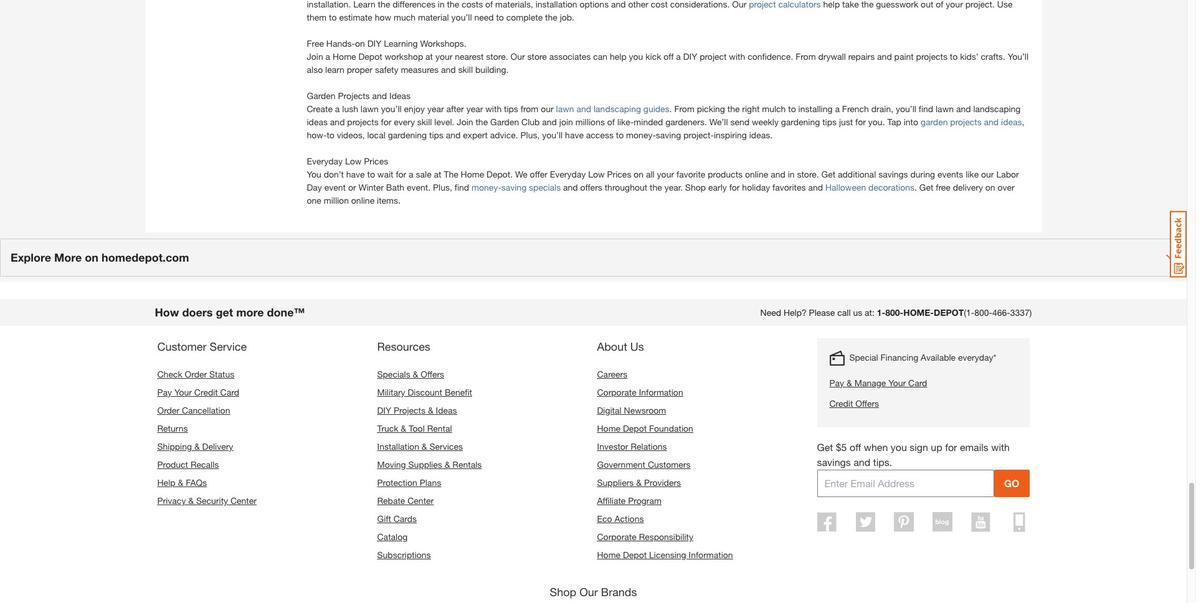 Task type: describe. For each thing, give the bounding box(es) containing it.
associates
[[549, 51, 591, 62]]

catalog link
[[377, 532, 408, 542]]

order cancellation link
[[157, 405, 230, 416]]

. for from
[[670, 103, 672, 114]]

into
[[904, 116, 918, 127]]

event
[[325, 182, 346, 193]]

plus, inside , how-to videos, local gardening tips and expert advice. plus, you'll have access to money-saving project-inspiring ideas.
[[521, 130, 540, 140]]

home depot mobile apps image
[[1014, 512, 1026, 532]]

videos,
[[337, 130, 365, 140]]

eco actions link
[[597, 513, 644, 524]]

1 vertical spatial credit
[[830, 398, 853, 409]]

2 800- from the left
[[975, 307, 993, 318]]

skill inside free hands-on diy learning workshops. join a home depot workshop at your nearest store. our store associates can help you kick off a diy project with confidence. from drywall repairs and paint projects to kids' crafts. you'll also learn proper safety measures and skill building.
[[458, 64, 473, 75]]

to right 'them'
[[329, 12, 337, 22]]

0 horizontal spatial our
[[541, 103, 554, 114]]

affiliate program link
[[597, 495, 662, 506]]

explore more on homedepot.com button
[[0, 239, 1187, 277]]

depot for home depot licensing information
[[623, 550, 647, 560]]

and left the join
[[542, 116, 557, 127]]

0 vertical spatial everyday
[[307, 156, 343, 166]]

you'll
[[1008, 51, 1029, 62]]

financing
[[881, 352, 919, 363]]

& for help & faqs
[[178, 477, 183, 488]]

get inside you don't have to wait for a sale at the home depot. we offer everyday low prices on all your favorite products online and in store. get additional savings during events like our labor day event or winter bath event. plus, find
[[822, 169, 836, 179]]

also
[[307, 64, 323, 75]]

help inside free hands-on diy learning workshops. join a home depot workshop at your nearest store. our store associates can help you kick off a diy project with confidence. from drywall repairs and paint projects to kids' crafts. you'll also learn proper safety measures and skill building.
[[610, 51, 627, 62]]

rentals
[[453, 459, 482, 470]]

off inside get $5 off when you sign up for emails with savings and tips.
[[850, 441, 861, 453]]

product recalls
[[157, 459, 219, 470]]

projects inside free hands-on diy learning workshops. join a home depot workshop at your nearest store. our store associates can help you kick off a diy project with confidence. from drywall repairs and paint projects to kids' crafts. you'll also learn proper safety measures and skill building.
[[916, 51, 948, 62]]

actions
[[615, 513, 644, 524]]

garden
[[921, 116, 948, 127]]

help
[[157, 477, 175, 488]]

$5
[[836, 441, 847, 453]]

decorations
[[869, 182, 915, 193]]

and down lush
[[330, 116, 345, 127]]

have inside you don't have to wait for a sale at the home depot. we offer everyday low prices on all your favorite products online and in store. get additional savings during events like our labor day event or winter bath event. plus, find
[[346, 169, 365, 179]]

year.
[[665, 182, 683, 193]]

low inside you don't have to wait for a sale at the home depot. we offer everyday low prices on all your favorite products online and in store. get additional savings during events like our labor day event or winter bath event. plus, find
[[588, 169, 605, 179]]

and up 'millions' on the top of page
[[577, 103, 591, 114]]

more
[[236, 305, 264, 319]]

status
[[209, 369, 234, 379]]

0 vertical spatial order
[[185, 369, 207, 379]]

project.
[[966, 0, 995, 9]]

safety
[[375, 64, 398, 75]]

privacy & security center link
[[157, 495, 257, 506]]

for down french
[[856, 116, 866, 127]]

to inside you don't have to wait for a sale at the home depot. we offer everyday low prices on all your favorite products online and in store. get additional savings during events like our labor day event or winter bath event. plus, find
[[367, 169, 375, 179]]

order cancellation
[[157, 405, 230, 416]]

for down products
[[729, 182, 740, 193]]

complete
[[506, 12, 543, 22]]

guesswork
[[876, 0, 919, 9]]

winter
[[359, 182, 384, 193]]

tips inside , how-to videos, local gardening tips and expert advice. plus, you'll have access to money-saving project-inspiring ideas.
[[429, 130, 444, 140]]

& for suppliers & providers
[[636, 477, 642, 488]]

depot inside free hands-on diy learning workshops. join a home depot workshop at your nearest store. our store associates can help you kick off a diy project with confidence. from drywall repairs and paint projects to kids' crafts. you'll also learn proper safety measures and skill building.
[[359, 51, 382, 62]]

tool
[[409, 423, 425, 434]]

faqs
[[186, 477, 207, 488]]

events
[[938, 169, 964, 179]]

pay for pay your credit card
[[157, 387, 172, 398]]

benefit
[[445, 387, 472, 398]]

drywall
[[818, 51, 846, 62]]

from
[[521, 103, 539, 114]]

learn
[[325, 64, 345, 75]]

projects for garden
[[338, 90, 370, 101]]

expert
[[463, 130, 488, 140]]

installation
[[377, 441, 419, 452]]

create a lush lawn you'll enjoy year after year with tips from our lawn and landscaping guides
[[307, 103, 670, 114]]

just
[[839, 116, 853, 127]]

0 horizontal spatial information
[[639, 387, 683, 398]]

military
[[377, 387, 405, 398]]

discount
[[408, 387, 442, 398]]

offers inside credit offers link
[[856, 398, 879, 409]]

free
[[936, 182, 951, 193]]

free hands-on diy learning workshops. join a home depot workshop at your nearest store. our store associates can help you kick off a diy project with confidence. from drywall repairs and paint projects to kids' crafts. you'll also learn proper safety measures and skill building.
[[307, 38, 1029, 75]]

military discount benefit
[[377, 387, 472, 398]]

skill inside . from picking the right mulch to installing a french drain, you'll find lawn and landscaping ideas and projects for every skill level. join the garden club and join millions of like-minded gardeners. we'll send weekly gardening tips just for you. tap into
[[417, 116, 432, 127]]

garden inside . from picking the right mulch to installing a french drain, you'll find lawn and landscaping ideas and projects for every skill level. join the garden club and join millions of like-minded gardeners. we'll send weekly gardening tips just for you. tap into
[[490, 116, 519, 127]]

you'll inside the help take the guesswork out of your project. use them to estimate how much material you'll need to complete the job.
[[452, 12, 472, 22]]

1 vertical spatial our
[[580, 585, 598, 599]]

delivery
[[953, 182, 983, 193]]

you inside get $5 off when you sign up for emails with savings and tips.
[[891, 441, 907, 453]]

2 horizontal spatial projects
[[950, 116, 982, 127]]

for inside get $5 off when you sign up for emails with savings and tips.
[[945, 441, 957, 453]]

you inside free hands-on diy learning workshops. join a home depot workshop at your nearest store. our store associates can help you kick off a diy project with confidence. from drywall repairs and paint projects to kids' crafts. you'll also learn proper safety measures and skill building.
[[629, 51, 643, 62]]

investor relations
[[597, 441, 667, 452]]

lawn for create
[[556, 103, 574, 114]]

1 vertical spatial order
[[157, 405, 179, 416]]

nearest
[[455, 51, 484, 62]]

prices inside you don't have to wait for a sale at the home depot. we offer everyday low prices on all your favorite products online and in store. get additional savings during events like our labor day event or winter bath event. plus, find
[[607, 169, 631, 179]]

plus, inside you don't have to wait for a sale at the home depot. we offer everyday low prices on all your favorite products online and in store. get additional savings during events like our labor day event or winter bath event. plus, find
[[433, 182, 452, 193]]

on inside explore more on homedepot.com dropdown button
[[85, 250, 98, 264]]

product
[[157, 459, 188, 470]]

0 horizontal spatial card
[[220, 387, 239, 398]]

1 horizontal spatial card
[[909, 378, 927, 388]]

free
[[307, 38, 324, 49]]

proper
[[347, 64, 373, 75]]

for inside you don't have to wait for a sale at the home depot. we offer everyday low prices on all your favorite products online and in store. get additional savings during events like our labor day event or winter bath event. plus, find
[[396, 169, 406, 179]]

& down the services
[[445, 459, 450, 470]]

2 year from the left
[[467, 103, 483, 114]]

and inside get $5 off when you sign up for emails with savings and tips.
[[854, 456, 871, 468]]

one
[[307, 195, 321, 206]]

credit offers link
[[830, 397, 997, 410]]

to left videos,
[[327, 130, 335, 140]]

government customers link
[[597, 459, 691, 470]]

check order status
[[157, 369, 234, 379]]

project
[[700, 51, 727, 62]]

home down eco at the bottom of page
[[597, 550, 621, 560]]

to down 'like-'
[[616, 130, 624, 140]]

to right need
[[496, 12, 504, 22]]

landscaping for . from picking the right mulch to installing a french drain, you'll find lawn and landscaping ideas and projects for every skill level. join the garden club and join millions of like-minded gardeners. we'll send weekly gardening tips just for you. tap into
[[974, 103, 1021, 114]]

privacy
[[157, 495, 186, 506]]

garden projects and ideas
[[307, 90, 411, 101]]

1 vertical spatial information
[[689, 550, 733, 560]]

responsibility
[[639, 532, 694, 542]]

event.
[[407, 182, 431, 193]]

garden projects and ideas
[[921, 116, 1022, 127]]

manage
[[855, 378, 886, 388]]

out
[[921, 0, 934, 9]]

confidence.
[[748, 51, 793, 62]]

with for get $5 off when you sign up for emails with savings and tips.
[[992, 441, 1010, 453]]

during
[[911, 169, 935, 179]]

you'll up the every
[[381, 103, 402, 114]]

and left ,
[[984, 116, 999, 127]]

like
[[966, 169, 979, 179]]

lawn for .
[[936, 103, 954, 114]]

for up local
[[381, 116, 392, 127]]

2 center from the left
[[408, 495, 434, 506]]

and left offers
[[563, 182, 578, 193]]

0 vertical spatial credit
[[194, 387, 218, 398]]

military discount benefit link
[[377, 387, 472, 398]]

1 vertical spatial diy
[[683, 51, 697, 62]]

corporate responsibility
[[597, 532, 694, 542]]

building.
[[475, 64, 509, 75]]

gardening inside , how-to videos, local gardening tips and expert advice. plus, you'll have access to money-saving project-inspiring ideas.
[[388, 130, 427, 140]]

gardening inside . from picking the right mulch to installing a french drain, you'll find lawn and landscaping ideas and projects for every skill level. join the garden club and join millions of like-minded gardeners. we'll send weekly gardening tips just for you. tap into
[[781, 116, 820, 127]]

. for get
[[915, 182, 917, 193]]

0 horizontal spatial money-
[[472, 182, 501, 193]]

0 vertical spatial shop
[[685, 182, 706, 193]]

a left lush
[[335, 103, 340, 114]]

minded
[[634, 116, 663, 127]]

government
[[597, 459, 646, 470]]

the down all at the right top of page
[[650, 182, 662, 193]]

careers
[[597, 369, 628, 379]]

store
[[527, 51, 547, 62]]

early
[[708, 182, 727, 193]]

items.
[[377, 195, 401, 206]]

up
[[931, 441, 943, 453]]

0 horizontal spatial prices
[[364, 156, 388, 166]]

home depot foundation link
[[597, 423, 693, 434]]

of inside . from picking the right mulch to installing a french drain, you'll find lawn and landscaping ideas and projects for every skill level. join the garden club and join millions of like-minded gardeners. we'll send weekly gardening tips just for you. tap into
[[607, 116, 615, 127]]

french
[[842, 103, 869, 114]]

cards
[[394, 513, 417, 524]]

projects inside . from picking the right mulch to installing a french drain, you'll find lawn and landscaping ideas and projects for every skill level. join the garden club and join millions of like-minded gardeners. we'll send weekly gardening tips just for you. tap into
[[347, 116, 379, 127]]

pay for pay & manage your card
[[830, 378, 844, 388]]

with for create a lush lawn you'll enjoy year after year with tips from our lawn and landscaping guides
[[486, 103, 502, 114]]

on inside . get free delivery on over one million online items.
[[986, 182, 996, 193]]

2 vertical spatial diy
[[377, 405, 391, 416]]

& for truck & tool rental
[[401, 423, 406, 434]]

suppliers & providers
[[597, 477, 681, 488]]

bath
[[386, 182, 404, 193]]

suppliers
[[597, 477, 634, 488]]

your inside free hands-on diy learning workshops. join a home depot workshop at your nearest store. our store associates can help you kick off a diy project with confidence. from drywall repairs and paint projects to kids' crafts. you'll also learn proper safety measures and skill building.
[[436, 51, 453, 62]]

you'll inside , how-to videos, local gardening tips and expert advice. plus, you'll have access to money-saving project-inspiring ideas.
[[542, 130, 563, 140]]

& for shipping & delivery
[[194, 441, 200, 452]]

installation & services
[[377, 441, 463, 452]]

million
[[324, 195, 349, 206]]

1 center from the left
[[231, 495, 257, 506]]

and left paint
[[877, 51, 892, 62]]

home depot on twitter image
[[856, 512, 875, 532]]

of inside the help take the guesswork out of your project. use them to estimate how much material you'll need to complete the job.
[[936, 0, 944, 9]]

home depot blog image
[[933, 512, 952, 532]]

resources
[[377, 340, 430, 353]]

1 horizontal spatial your
[[889, 378, 906, 388]]

affiliate
[[597, 495, 626, 506]]



Task type: vqa. For each thing, say whether or not it's contained in the screenshot.
. Get free delivery on over one million online items.
yes



Task type: locate. For each thing, give the bounding box(es) containing it.
crafts.
[[981, 51, 1006, 62]]

your
[[889, 378, 906, 388], [174, 387, 192, 398]]

tips left from
[[504, 103, 518, 114]]

2 horizontal spatial lawn
[[936, 103, 954, 114]]

pay & manage your card link
[[830, 376, 997, 389]]

& up supplies
[[422, 441, 427, 452]]

2 horizontal spatial tips
[[823, 116, 837, 127]]

0 vertical spatial skill
[[458, 64, 473, 75]]

diy left learning
[[367, 38, 382, 49]]

explore more on homedepot.com
[[11, 250, 189, 264]]

get inside . get free delivery on over one million online items.
[[920, 182, 934, 193]]

everyday up specials
[[550, 169, 586, 179]]

1 horizontal spatial find
[[919, 103, 934, 114]]

corporate down eco actions
[[597, 532, 637, 542]]

1 vertical spatial everyday
[[550, 169, 586, 179]]

1 horizontal spatial shop
[[685, 182, 706, 193]]

money- down the depot.
[[472, 182, 501, 193]]

to
[[329, 12, 337, 22], [496, 12, 504, 22], [950, 51, 958, 62], [788, 103, 796, 114], [327, 130, 335, 140], [616, 130, 624, 140], [367, 169, 375, 179]]

1 vertical spatial tips
[[823, 116, 837, 127]]

0 vertical spatial savings
[[879, 169, 908, 179]]

them
[[307, 12, 327, 22]]

and down when
[[854, 456, 871, 468]]

tips
[[504, 103, 518, 114], [823, 116, 837, 127], [429, 130, 444, 140]]

offers
[[580, 182, 602, 193]]

1 horizontal spatial off
[[850, 441, 861, 453]]

of down lawn and landscaping guides link at top
[[607, 116, 615, 127]]

tips inside . from picking the right mulch to installing a french drain, you'll find lawn and landscaping ideas and projects for every skill level. join the garden club and join millions of like-minded gardeners. we'll send weekly gardening tips just for you. tap into
[[823, 116, 837, 127]]

order up returns link
[[157, 405, 179, 416]]

local
[[367, 130, 386, 140]]

& left tool
[[401, 423, 406, 434]]

1 horizontal spatial everyday
[[550, 169, 586, 179]]

3 lawn from the left
[[936, 103, 954, 114]]

on up proper
[[355, 38, 365, 49]]

after
[[446, 103, 464, 114]]

2 lawn from the left
[[556, 103, 574, 114]]

with right the emails
[[992, 441, 1010, 453]]

help left take
[[823, 0, 840, 9]]

get up the halloween at top right
[[822, 169, 836, 179]]

and up garden projects and ideas link
[[956, 103, 971, 114]]

0 vertical spatial from
[[796, 51, 816, 62]]

brands
[[601, 585, 637, 599]]

home inside you don't have to wait for a sale at the home depot. we offer everyday low prices on all your favorite products online and in store. get additional savings during events like our labor day event or winter bath event. plus, find
[[461, 169, 484, 179]]

0 vertical spatial with
[[729, 51, 745, 62]]

0 horizontal spatial saving
[[501, 182, 527, 193]]

rebate
[[377, 495, 405, 506]]

1 horizontal spatial with
[[729, 51, 745, 62]]

1 horizontal spatial garden
[[490, 116, 519, 127]]

saving down . from picking the right mulch to installing a french drain, you'll find lawn and landscaping ideas and projects for every skill level. join the garden club and join millions of like-minded gardeners. we'll send weekly gardening tips just for you. tap into
[[656, 130, 681, 140]]

0 horizontal spatial our
[[511, 51, 525, 62]]

sale
[[416, 169, 432, 179]]

shipping
[[157, 441, 192, 452]]

and down safety at the top left of page
[[372, 90, 387, 101]]

1 horizontal spatial year
[[467, 103, 483, 114]]

1 vertical spatial online
[[351, 195, 375, 206]]

1 horizontal spatial information
[[689, 550, 733, 560]]

have inside , how-to videos, local gardening tips and expert advice. plus, you'll have access to money-saving project-inspiring ideas.
[[565, 130, 584, 140]]

gift cards
[[377, 513, 417, 524]]

1 vertical spatial money-
[[472, 182, 501, 193]]

cancellation
[[182, 405, 230, 416]]

1 horizontal spatial have
[[565, 130, 584, 140]]

0 horizontal spatial ideas
[[389, 90, 411, 101]]

with inside free hands-on diy learning workshops. join a home depot workshop at your nearest store. our store associates can help you kick off a diy project with confidence. from drywall repairs and paint projects to kids' crafts. you'll also learn proper safety measures and skill building.
[[729, 51, 745, 62]]

we
[[515, 169, 528, 179]]

1 corporate from the top
[[597, 387, 637, 398]]

low up offers
[[588, 169, 605, 179]]

2 vertical spatial get
[[817, 441, 833, 453]]

money- inside , how-to videos, local gardening tips and expert advice. plus, you'll have access to money-saving project-inspiring ideas.
[[626, 130, 656, 140]]

0 horizontal spatial low
[[345, 156, 362, 166]]

projects up lush
[[338, 90, 370, 101]]

prices up throughout
[[607, 169, 631, 179]]

garden up create in the top of the page
[[307, 90, 336, 101]]

of
[[936, 0, 944, 9], [607, 116, 615, 127]]

from left drywall
[[796, 51, 816, 62]]

lawn up garden
[[936, 103, 954, 114]]

2 corporate from the top
[[597, 532, 637, 542]]

home depot on youtube image
[[972, 512, 991, 532]]

lawn inside . from picking the right mulch to installing a french drain, you'll find lawn and landscaping ideas and projects for every skill level. join the garden club and join millions of like-minded gardeners. we'll send weekly gardening tips just for you. tap into
[[936, 103, 954, 114]]

ideas
[[307, 116, 328, 127], [1001, 116, 1022, 127]]

your inside you don't have to wait for a sale at the home depot. we offer everyday low prices on all your favorite products online and in store. get additional savings during events like our labor day event or winter bath event. plus, find
[[657, 169, 674, 179]]

800- right depot
[[975, 307, 993, 318]]

join inside . from picking the right mulch to installing a french drain, you'll find lawn and landscaping ideas and projects for every skill level. join the garden club and join millions of like-minded gardeners. we'll send weekly gardening tips just for you. tap into
[[457, 116, 473, 127]]

online inside you don't have to wait for a sale at the home depot. we offer everyday low prices on all your favorite products online and in store. get additional savings during events like our labor day event or winter bath event. plus, find
[[745, 169, 769, 179]]

from inside free hands-on diy learning workshops. join a home depot workshop at your nearest store. our store associates can help you kick off a diy project with confidence. from drywall repairs and paint projects to kids' crafts. you'll also learn proper safety measures and skill building.
[[796, 51, 816, 62]]

ideas up rental
[[436, 405, 457, 416]]

diy
[[367, 38, 382, 49], [683, 51, 697, 62], [377, 405, 391, 416]]

0 horizontal spatial plus,
[[433, 182, 452, 193]]

1 horizontal spatial plus,
[[521, 130, 540, 140]]

year right after
[[467, 103, 483, 114]]

to up 'winter'
[[367, 169, 375, 179]]

landscaping inside . from picking the right mulch to installing a french drain, you'll find lawn and landscaping ideas and projects for every skill level. join the garden club and join millions of like-minded gardeners. we'll send weekly gardening tips just for you. tap into
[[974, 103, 1021, 114]]

1 vertical spatial skill
[[417, 116, 432, 127]]

tips down level.
[[429, 130, 444, 140]]

1 horizontal spatial ideas
[[1001, 116, 1022, 127]]

on inside free hands-on diy learning workshops. join a home depot workshop at your nearest store. our store associates can help you kick off a diy project with confidence. from drywall repairs and paint projects to kids' crafts. you'll also learn proper safety measures and skill building.
[[355, 38, 365, 49]]

at up the "measures"
[[426, 51, 433, 62]]

ideas inside . from picking the right mulch to installing a french drain, you'll find lawn and landscaping ideas and projects for every skill level. join the garden club and join millions of like-minded gardeners. we'll send weekly gardening tips just for you. tap into
[[307, 116, 328, 127]]

1 horizontal spatial skill
[[458, 64, 473, 75]]

on inside you don't have to wait for a sale at the home depot. we offer everyday low prices on all your favorite products online and in store. get additional savings during events like our labor day event or winter bath event. plus, find
[[634, 169, 644, 179]]

1 vertical spatial savings
[[817, 456, 851, 468]]

and right favorites
[[808, 182, 823, 193]]

with up advice.
[[486, 103, 502, 114]]

and down the 'nearest' on the top left
[[441, 64, 456, 75]]

moving supplies & rentals link
[[377, 459, 482, 470]]

help inside the help take the guesswork out of your project. use them to estimate how much material you'll need to complete the job.
[[823, 0, 840, 9]]

pay
[[830, 378, 844, 388], [157, 387, 172, 398]]

savings down $5 on the right bottom of the page
[[817, 456, 851, 468]]

2 vertical spatial tips
[[429, 130, 444, 140]]

more
[[54, 250, 82, 264]]

1 year from the left
[[427, 103, 444, 114]]

corporate for corporate responsibility
[[597, 532, 637, 542]]

0 vertical spatial projects
[[338, 90, 370, 101]]

a inside . from picking the right mulch to installing a french drain, you'll find lawn and landscaping ideas and projects for every skill level. join the garden club and join millions of like-minded gardeners. we'll send weekly gardening tips just for you. tap into
[[835, 103, 840, 114]]

1 vertical spatial your
[[436, 51, 453, 62]]

careers link
[[597, 369, 628, 379]]

home down digital on the bottom of page
[[597, 423, 621, 434]]

emails
[[960, 441, 989, 453]]

and down level.
[[446, 130, 461, 140]]

pay inside pay & manage your card link
[[830, 378, 844, 388]]

home
[[333, 51, 356, 62], [461, 169, 484, 179], [597, 423, 621, 434], [597, 550, 621, 560]]

0 vertical spatial get
[[822, 169, 836, 179]]

pay & manage your card
[[830, 378, 927, 388]]

diy up truck
[[377, 405, 391, 416]]

help & faqs
[[157, 477, 207, 488]]

at
[[426, 51, 433, 62], [434, 169, 441, 179]]

center right security
[[231, 495, 257, 506]]

& inside pay & manage your card link
[[847, 378, 852, 388]]

1 800- from the left
[[886, 307, 904, 318]]

1 vertical spatial offers
[[856, 398, 879, 409]]

. inside . from picking the right mulch to installing a french drain, you'll find lawn and landscaping ideas and projects for every skill level. join the garden club and join millions of like-minded gardeners. we'll send weekly gardening tips just for you. tap into
[[670, 103, 672, 114]]

credit
[[194, 387, 218, 398], [830, 398, 853, 409]]

0 horizontal spatial from
[[674, 103, 695, 114]]

level.
[[435, 116, 455, 127]]

from up gardeners.
[[674, 103, 695, 114]]

our right like
[[981, 169, 994, 179]]

have up or
[[346, 169, 365, 179]]

0 horizontal spatial offers
[[421, 369, 444, 379]]

your inside the help take the guesswork out of your project. use them to estimate how much material you'll need to complete the job.
[[946, 0, 963, 9]]

investor relations link
[[597, 441, 667, 452]]

offer
[[530, 169, 548, 179]]

800- right at:
[[886, 307, 904, 318]]

1 vertical spatial corporate
[[597, 532, 637, 542]]

1 vertical spatial find
[[455, 182, 469, 193]]

ideas up labor
[[1001, 116, 1022, 127]]

a up learn
[[326, 51, 330, 62]]

credit down pay & manage your card
[[830, 398, 853, 409]]

landscaping
[[594, 103, 641, 114], [974, 103, 1021, 114]]

to left kids'
[[950, 51, 958, 62]]

on right 'more'
[[85, 250, 98, 264]]

. up , how-to videos, local gardening tips and expert advice. plus, you'll have access to money-saving project-inspiring ideas.
[[670, 103, 672, 114]]

join down after
[[457, 116, 473, 127]]

product recalls link
[[157, 459, 219, 470]]

the up the send
[[728, 103, 740, 114]]

help right can
[[610, 51, 627, 62]]

1 landscaping from the left
[[594, 103, 641, 114]]

ideas for diy projects & ideas
[[436, 405, 457, 416]]

corporate down careers
[[597, 387, 637, 398]]

join inside free hands-on diy learning workshops. join a home depot workshop at your nearest store. our store associates can help you kick off a diy project with confidence. from drywall repairs and paint projects to kids' crafts. you'll also learn proper safety measures and skill building.
[[307, 51, 323, 62]]

1 vertical spatial our
[[981, 169, 994, 179]]

find inside . from picking the right mulch to installing a french drain, you'll find lawn and landscaping ideas and projects for every skill level. join the garden club and join millions of like-minded gardeners. we'll send weekly gardening tips just for you. tap into
[[919, 103, 934, 114]]

0 horizontal spatial 800-
[[886, 307, 904, 318]]

get left $5 on the right bottom of the page
[[817, 441, 833, 453]]

0 vertical spatial of
[[936, 0, 944, 9]]

savings inside you don't have to wait for a sale at the home depot. we offer everyday low prices on all your favorite products online and in store. get additional savings during events like our labor day event or winter bath event. plus, find
[[879, 169, 908, 179]]

our right from
[[541, 103, 554, 114]]

0 vertical spatial ideas
[[389, 90, 411, 101]]

ideas
[[389, 90, 411, 101], [436, 405, 457, 416]]

& for privacy & security center
[[188, 495, 194, 506]]

repairs
[[849, 51, 875, 62]]

0 horizontal spatial ideas
[[307, 116, 328, 127]]

off right kick
[[664, 51, 674, 62]]

depot up proper
[[359, 51, 382, 62]]

picking
[[697, 103, 725, 114]]

help & faqs link
[[157, 477, 207, 488]]

you don't have to wait for a sale at the home depot. we offer everyday low prices on all your favorite products online and in store. get additional savings during events like our labor day event or winter bath event. plus, find
[[307, 169, 1019, 193]]

off right $5 on the right bottom of the page
[[850, 441, 861, 453]]

1 horizontal spatial money-
[[626, 130, 656, 140]]

0 vertical spatial our
[[511, 51, 525, 62]]

need
[[474, 12, 494, 22]]

0 horizontal spatial garden
[[307, 90, 336, 101]]

protection plans link
[[377, 477, 441, 488]]

ideas up enjoy
[[389, 90, 411, 101]]

corporate responsibility link
[[597, 532, 694, 542]]

center down the plans
[[408, 495, 434, 506]]

find up garden
[[919, 103, 934, 114]]

and inside you don't have to wait for a sale at the home depot. we offer everyday low prices on all your favorite products online and in store. get additional savings during events like our labor day event or winter bath event. plus, find
[[771, 169, 786, 179]]

get down during
[[920, 182, 934, 193]]

savings inside get $5 off when you sign up for emails with savings and tips.
[[817, 456, 851, 468]]

0 vertical spatial diy
[[367, 38, 382, 49]]

. inside . get free delivery on over one million online items.
[[915, 182, 917, 193]]

1 ideas from the left
[[307, 116, 328, 127]]

0 vertical spatial depot
[[359, 51, 382, 62]]

lawn
[[361, 103, 379, 114], [556, 103, 574, 114], [936, 103, 954, 114]]

need
[[761, 307, 781, 318]]

0 horizontal spatial landscaping
[[594, 103, 641, 114]]

projects
[[916, 51, 948, 62], [347, 116, 379, 127], [950, 116, 982, 127]]

you'll inside . from picking the right mulch to installing a french drain, you'll find lawn and landscaping ideas and projects for every skill level. join the garden club and join millions of like-minded gardeners. we'll send weekly gardening tips just for you. tap into
[[896, 103, 917, 114]]

store. inside you don't have to wait for a sale at the home depot. we offer everyday low prices on all your favorite products online and in store. get additional savings during events like our labor day event or winter bath event. plus, find
[[797, 169, 819, 179]]

specials & offers
[[377, 369, 444, 379]]

home depot on facebook image
[[818, 512, 837, 532]]

0 horizontal spatial everyday
[[307, 156, 343, 166]]

at inside you don't have to wait for a sale at the home depot. we offer everyday low prices on all your favorite products online and in store. get additional savings during events like our labor day event or winter bath event. plus, find
[[434, 169, 441, 179]]

1 horizontal spatial our
[[981, 169, 994, 179]]

1 horizontal spatial 800-
[[975, 307, 993, 318]]

1 vertical spatial depot
[[623, 423, 647, 434]]

shop down favorite
[[685, 182, 706, 193]]

1 vertical spatial garden
[[490, 116, 519, 127]]

of right out
[[936, 0, 944, 9]]

truck & tool rental
[[377, 423, 452, 434]]

help take the guesswork out of your project. use them to estimate how much material you'll need to complete the job.
[[307, 0, 1013, 22]]

landscaping up 'like-'
[[594, 103, 641, 114]]

0 vertical spatial saving
[[656, 130, 681, 140]]

service
[[210, 340, 247, 353]]

0 horizontal spatial shop
[[550, 585, 576, 599]]

1 lawn from the left
[[361, 103, 379, 114]]

2 vertical spatial with
[[992, 441, 1010, 453]]

0 vertical spatial garden
[[307, 90, 336, 101]]

ideas up how-
[[307, 116, 328, 127]]

Enter Email Address text field
[[817, 470, 994, 497]]

corporate
[[597, 387, 637, 398], [597, 532, 637, 542]]

1 vertical spatial help
[[610, 51, 627, 62]]

store. inside free hands-on diy learning workshops. join a home depot workshop at your nearest store. our store associates can help you kick off a diy project with confidence. from drywall repairs and paint projects to kids' crafts. you'll also learn proper safety measures and skill building.
[[486, 51, 508, 62]]

specials
[[529, 182, 561, 193]]

lawn and landscaping guides link
[[556, 103, 670, 114]]

our inside free hands-on diy learning workshops. join a home depot workshop at your nearest store. our store associates can help you kick off a diy project with confidence. from drywall repairs and paint projects to kids' crafts. you'll also learn proper safety measures and skill building.
[[511, 51, 525, 62]]

1 horizontal spatial landscaping
[[974, 103, 1021, 114]]

0 horizontal spatial gardening
[[388, 130, 427, 140]]

, how-to videos, local gardening tips and expert advice. plus, you'll have access to money-saving project-inspiring ideas.
[[307, 116, 1025, 140]]

& down discount
[[428, 405, 434, 416]]

plus, down "club"
[[521, 130, 540, 140]]

corporate information link
[[597, 387, 683, 398]]

projects right garden
[[950, 116, 982, 127]]

& up military discount benefit
[[413, 369, 418, 379]]

specials & offers link
[[377, 369, 444, 379]]

measures
[[401, 64, 439, 75]]

ideas for garden projects and ideas
[[389, 90, 411, 101]]

1 horizontal spatial pay
[[830, 378, 844, 388]]

digital
[[597, 405, 622, 416]]

credit up cancellation
[[194, 387, 218, 398]]

access
[[586, 130, 614, 140]]

explore
[[11, 250, 51, 264]]

saving inside , how-to videos, local gardening tips and expert advice. plus, you'll have access to money-saving project-inspiring ideas.
[[656, 130, 681, 140]]

you'll up into
[[896, 103, 917, 114]]

1 horizontal spatial prices
[[607, 169, 631, 179]]

online
[[745, 169, 769, 179], [351, 195, 375, 206]]

0 horizontal spatial your
[[174, 387, 192, 398]]

1 horizontal spatial of
[[936, 0, 944, 9]]

0 horizontal spatial tips
[[429, 130, 444, 140]]

use
[[997, 0, 1013, 9]]

feedback link image
[[1170, 211, 1187, 278]]

card up credit offers link
[[909, 378, 927, 388]]

moving
[[377, 459, 406, 470]]

1 vertical spatial gardening
[[388, 130, 427, 140]]

0 horizontal spatial help
[[610, 51, 627, 62]]

on left over
[[986, 182, 996, 193]]

year up level.
[[427, 103, 444, 114]]

plus, down the
[[433, 182, 452, 193]]

digital newsroom
[[597, 405, 666, 416]]

0 horizontal spatial credit
[[194, 387, 218, 398]]

everyday up the don't
[[307, 156, 343, 166]]

1 horizontal spatial order
[[185, 369, 207, 379]]

plus,
[[521, 130, 540, 140], [433, 182, 452, 193]]

done™
[[267, 305, 305, 319]]

everyday inside you don't have to wait for a sale at the home depot. we offer everyday low prices on all your favorite products online and in store. get additional savings during events like our labor day event or winter bath event. plus, find
[[550, 169, 586, 179]]

1 horizontal spatial store.
[[797, 169, 819, 179]]

1 horizontal spatial join
[[457, 116, 473, 127]]

projects up truck & tool rental link
[[394, 405, 426, 416]]

0 horizontal spatial projects
[[338, 90, 370, 101]]

0 vertical spatial tips
[[504, 103, 518, 114]]

to inside free hands-on diy learning workshops. join a home depot workshop at your nearest store. our store associates can help you kick off a diy project with confidence. from drywall repairs and paint projects to kids' crafts. you'll also learn proper safety measures and skill building.
[[950, 51, 958, 62]]

about
[[597, 340, 627, 353]]

& for specials & offers
[[413, 369, 418, 379]]

kids'
[[960, 51, 979, 62]]

money- down the minded
[[626, 130, 656, 140]]

0 horizontal spatial your
[[436, 51, 453, 62]]

0 horizontal spatial with
[[486, 103, 502, 114]]

projects for diy
[[394, 405, 426, 416]]

favorite
[[677, 169, 706, 179]]

0 vertical spatial store.
[[486, 51, 508, 62]]

1 horizontal spatial credit
[[830, 398, 853, 409]]

order up pay your credit card link at the left bottom of the page
[[185, 369, 207, 379]]

off inside free hands-on diy learning workshops. join a home depot workshop at your nearest store. our store associates can help you kick off a diy project with confidence. from drywall repairs and paint projects to kids' crafts. you'll also learn proper safety measures and skill building.
[[664, 51, 674, 62]]

the left job.
[[545, 12, 558, 22]]

home down hands-
[[333, 51, 356, 62]]

& for installation & services
[[422, 441, 427, 452]]

a right kick
[[676, 51, 681, 62]]

your right all at the right top of page
[[657, 169, 674, 179]]

& for pay & manage your card
[[847, 378, 852, 388]]

home inside free hands-on diy learning workshops. join a home depot workshop at your nearest store. our store associates can help you kick off a diy project with confidence. from drywall repairs and paint projects to kids' crafts. you'll also learn proper safety measures and skill building.
[[333, 51, 356, 62]]

0 horizontal spatial projects
[[347, 116, 379, 127]]

our left store
[[511, 51, 525, 62]]

2 ideas from the left
[[1001, 116, 1022, 127]]

subscriptions link
[[377, 550, 431, 560]]

wait
[[378, 169, 394, 179]]

0 vertical spatial low
[[345, 156, 362, 166]]

for right up
[[945, 441, 957, 453]]

gardening down the every
[[388, 130, 427, 140]]

card down status
[[220, 387, 239, 398]]

government customers
[[597, 459, 691, 470]]

a inside you don't have to wait for a sale at the home depot. we offer everyday low prices on all your favorite products online and in store. get additional savings during events like our labor day event or winter bath event. plus, find
[[409, 169, 414, 179]]

corporate for corporate information
[[597, 387, 637, 398]]

information right licensing
[[689, 550, 733, 560]]

0 vertical spatial at
[[426, 51, 433, 62]]

and inside , how-to videos, local gardening tips and expert advice. plus, you'll have access to money-saving project-inspiring ideas.
[[446, 130, 461, 140]]

home depot on pinterest image
[[895, 512, 914, 532]]

diy left project
[[683, 51, 697, 62]]

to inside . from picking the right mulch to installing a french drain, you'll find lawn and landscaping ideas and projects for every skill level. join the garden club and join millions of like-minded gardeners. we'll send weekly gardening tips just for you. tap into
[[788, 103, 796, 114]]

depot
[[934, 307, 964, 318]]

0 vertical spatial your
[[946, 0, 963, 9]]

1 horizontal spatial projects
[[394, 405, 426, 416]]

0 vertical spatial off
[[664, 51, 674, 62]]

our inside you don't have to wait for a sale at the home depot. we offer everyday low prices on all your favorite products online and in store. get additional savings during events like our labor day event or winter bath event. plus, find
[[981, 169, 994, 179]]

2 landscaping from the left
[[974, 103, 1021, 114]]

our
[[541, 103, 554, 114], [981, 169, 994, 179]]

get inside get $5 off when you sign up for emails with savings and tips.
[[817, 441, 833, 453]]

1 horizontal spatial projects
[[916, 51, 948, 62]]

right
[[742, 103, 760, 114]]

join up also
[[307, 51, 323, 62]]

the right take
[[862, 0, 874, 9]]

the up expert
[[476, 116, 488, 127]]

shop our brands
[[550, 585, 637, 599]]

from inside . from picking the right mulch to installing a french drain, you'll find lawn and landscaping ideas and projects for every skill level. join the garden club and join millions of like-minded gardeners. we'll send weekly gardening tips just for you. tap into
[[674, 103, 695, 114]]

0 horizontal spatial pay
[[157, 387, 172, 398]]

0 vertical spatial join
[[307, 51, 323, 62]]

depot for home depot foundation
[[623, 423, 647, 434]]

0 horizontal spatial year
[[427, 103, 444, 114]]

home-
[[904, 307, 934, 318]]

0 vertical spatial have
[[565, 130, 584, 140]]

0 vertical spatial you
[[629, 51, 643, 62]]

at inside free hands-on diy learning workshops. join a home depot workshop at your nearest store. our store associates can help you kick off a diy project with confidence. from drywall repairs and paint projects to kids' crafts. you'll also learn proper safety measures and skill building.
[[426, 51, 433, 62]]

projects right paint
[[916, 51, 948, 62]]

for
[[381, 116, 392, 127], [856, 116, 866, 127], [396, 169, 406, 179], [729, 182, 740, 193], [945, 441, 957, 453]]

online inside . get free delivery on over one million online items.
[[351, 195, 375, 206]]

with inside get $5 off when you sign up for emails with savings and tips.
[[992, 441, 1010, 453]]

you.
[[869, 116, 885, 127]]

center
[[231, 495, 257, 506], [408, 495, 434, 506]]

0 horizontal spatial join
[[307, 51, 323, 62]]

landscaping for create a lush lawn you'll enjoy year after year with tips from our lawn and landscaping guides
[[594, 103, 641, 114]]

order
[[185, 369, 207, 379], [157, 405, 179, 416]]

plans
[[420, 477, 441, 488]]

find inside you don't have to wait for a sale at the home depot. we offer everyday low prices on all your favorite products online and in store. get additional savings during events like our labor day event or winter bath event. plus, find
[[455, 182, 469, 193]]

workshops.
[[420, 38, 467, 49]]

corporate information
[[597, 387, 683, 398]]

0 vertical spatial help
[[823, 0, 840, 9]]

you left sign
[[891, 441, 907, 453]]

get $5 off when you sign up for emails with savings and tips.
[[817, 441, 1010, 468]]



